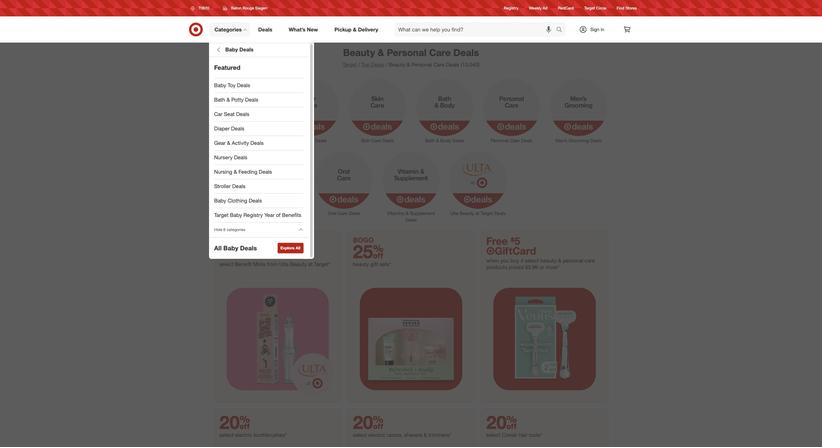 Task type: describe. For each thing, give the bounding box(es) containing it.
all inside explore all link
[[296, 246, 300, 251]]

buy
[[510, 258, 519, 264]]

nursing & feeding deals link
[[209, 165, 309, 179]]

target left circle
[[584, 6, 595, 11]]

select for 20 select conair hair tools*
[[486, 432, 500, 439]]

20 for 20 select electric razors, shavers & trimmers*
[[353, 411, 383, 434]]

find
[[617, 6, 624, 11]]

makeup
[[229, 138, 245, 143]]

6
[[223, 228, 226, 232]]

select benefit minis from ulta beauty at target*
[[219, 261, 330, 268]]

stroller deals link
[[209, 179, 309, 194]]

target*
[[314, 261, 330, 268]]

deals inside the vitamins & supplement deals
[[405, 217, 417, 223]]

sign
[[590, 27, 599, 32]]

benefits
[[282, 212, 301, 219]]

baton rouge siegen
[[231, 6, 267, 11]]

baby toy deals link
[[209, 78, 309, 93]]

select for 20 select electric toothbrushes*
[[219, 432, 233, 439]]

personal care deals
[[491, 138, 532, 143]]

top
[[361, 61, 370, 68]]

toothbrushes*
[[254, 432, 287, 439]]

1 horizontal spatial registry
[[504, 6, 518, 11]]

diaper
[[214, 125, 230, 132]]

target link
[[342, 61, 357, 68]]

hair care deals link
[[277, 77, 344, 144]]

$5
[[511, 235, 520, 247]]

nursery deals link
[[209, 151, 309, 165]]

target circle
[[584, 6, 606, 11]]

care for personal care deals
[[510, 138, 520, 143]]

when
[[486, 258, 499, 264]]

explore
[[280, 246, 295, 251]]

top deals link
[[361, 61, 384, 68]]

& for activity
[[227, 140, 230, 146]]

stroller deals
[[214, 183, 245, 190]]

0 horizontal spatial beauty
[[353, 261, 369, 268]]

0 vertical spatial ulta
[[450, 211, 458, 216]]

registry inside "link"
[[243, 212, 263, 219]]

bath & body deals link
[[411, 77, 478, 144]]

potty
[[231, 97, 244, 103]]

baby deals
[[225, 46, 253, 53]]

circle
[[596, 6, 606, 11]]

personal
[[563, 258, 583, 264]]

or
[[539, 264, 544, 271]]

oral care deals
[[328, 211, 360, 216]]

car seat deals link
[[209, 107, 309, 122]]

care for skin care deals
[[371, 138, 381, 143]]

supplement
[[410, 211, 435, 216]]

baton
[[231, 6, 241, 11]]

pickup & delivery
[[334, 26, 378, 33]]

& inside 20 select electric razors, shavers & trimmers*
[[424, 432, 427, 439]]

vitamins & supplement deals
[[387, 211, 435, 223]]

razors,
[[387, 432, 403, 439]]

$3.99
[[525, 264, 538, 271]]

baby down sale
[[223, 245, 238, 252]]

gear & activity deals
[[214, 140, 264, 146]]

$30
[[236, 241, 263, 263]]

target baby registry year of benefits
[[214, 212, 301, 219]]

nursery deals
[[214, 154, 247, 161]]

beauty inside 'free $5 ¬giftcard when you buy 4 select beauty & personal care products priced $3.99 or more*'
[[540, 258, 557, 264]]

weekly ad
[[529, 6, 548, 11]]

diaper deals
[[214, 125, 244, 132]]

baton rouge siegen button
[[219, 2, 272, 14]]

activity
[[232, 140, 249, 146]]

rouge
[[243, 6, 254, 11]]

ad
[[543, 6, 548, 11]]

sets*
[[379, 261, 391, 268]]

redcard
[[558, 6, 574, 11]]

baby for baby deals
[[225, 46, 238, 53]]

70820 button
[[187, 2, 216, 14]]

nursing & feeding deals
[[214, 169, 272, 175]]

search
[[553, 27, 569, 33]]

hair
[[294, 138, 303, 143]]

sign in
[[590, 27, 604, 32]]

nursery
[[214, 154, 233, 161]]

hide 6 categories button
[[209, 223, 309, 237]]

clothing
[[228, 198, 247, 204]]

target circle link
[[584, 5, 606, 11]]

2 vertical spatial personal
[[491, 138, 509, 143]]

registry link
[[504, 5, 518, 11]]

electric for 20 select electric toothbrushes*
[[235, 432, 252, 439]]

baby inside target baby registry year of benefits "link"
[[230, 212, 242, 219]]

redcard link
[[558, 5, 574, 11]]

free $5 ¬giftcard when you buy 4 select beauty & personal care products priced $3.99 or more*
[[486, 235, 595, 271]]

what's
[[289, 26, 305, 33]]

& for body
[[436, 138, 439, 143]]

grooming
[[569, 138, 589, 143]]

beauty & personal care deals target / top deals / beauty & personal care deals (13,040)
[[342, 47, 480, 68]]

baby for baby toy deals
[[214, 82, 226, 89]]

0 horizontal spatial ulta
[[279, 261, 289, 268]]

gear
[[214, 140, 226, 146]]

(13,040)
[[461, 61, 480, 68]]

care for oral care deals
[[338, 211, 347, 216]]

20 for 20 select electric toothbrushes*
[[219, 411, 250, 434]]

all baby deals
[[214, 245, 257, 252]]

select inside 'free $5 ¬giftcard when you buy 4 select beauty & personal care products priced $3.99 or more*'
[[525, 258, 539, 264]]

electric for 20 select electric razors, shavers & trimmers*
[[368, 432, 386, 439]]

vitamins & supplement deals link
[[377, 150, 445, 223]]

trimmers*
[[428, 432, 451, 439]]

& for potty
[[227, 97, 230, 103]]



Task type: locate. For each thing, give the bounding box(es) containing it.
3 20 from the left
[[486, 411, 517, 434]]

new
[[307, 26, 318, 33]]

3/ $30
[[219, 241, 263, 263]]

select inside 20 select electric razors, shavers & trimmers*
[[353, 432, 367, 439]]

& inside bath & potty deals link
[[227, 97, 230, 103]]

find stores link
[[617, 5, 637, 11]]

weekly
[[529, 6, 542, 11]]

0 horizontal spatial all
[[214, 245, 222, 252]]

0 horizontal spatial bath
[[214, 97, 225, 103]]

0 vertical spatial registry
[[504, 6, 518, 11]]

ulta beauty at target image
[[214, 276, 341, 403]]

siegen
[[255, 6, 267, 11]]

target inside "link"
[[214, 212, 228, 219]]

products
[[486, 264, 507, 271]]

care for hair care deals
[[304, 138, 314, 143]]

select inside the 20 select conair hair tools*
[[486, 432, 500, 439]]

hair care deals
[[294, 138, 327, 143]]

free
[[486, 235, 508, 247]]

what's new link
[[283, 22, 326, 37]]

2 20 from the left
[[353, 411, 383, 434]]

gear & activity deals link
[[209, 136, 309, 151]]

& inside nursing & feeding deals link
[[234, 169, 237, 175]]

sign in link
[[573, 22, 614, 37]]

skin care deals
[[361, 138, 394, 143]]

all down sale
[[214, 245, 222, 252]]

minis
[[253, 261, 265, 268]]

care
[[429, 47, 451, 58], [433, 61, 445, 68], [304, 138, 314, 143], [371, 138, 381, 143], [510, 138, 520, 143], [338, 211, 347, 216]]

more*
[[546, 264, 560, 271]]

& for personal
[[378, 47, 384, 58]]

4
[[520, 258, 523, 264]]

pickup & delivery link
[[329, 22, 386, 37]]

gift
[[370, 261, 378, 268]]

stroller
[[214, 183, 231, 190]]

men's grooming deals
[[555, 138, 602, 143]]

hide 6 categories
[[214, 228, 245, 232]]

beauty
[[540, 258, 557, 264], [353, 261, 369, 268]]

1 vertical spatial at
[[308, 261, 313, 268]]

& for supplement
[[406, 211, 409, 216]]

bath up car
[[214, 97, 225, 103]]

2 horizontal spatial 20
[[486, 411, 517, 434]]

bath left 'body'
[[425, 138, 435, 143]]

electric
[[235, 432, 252, 439], [368, 432, 386, 439]]

ulta beauty at target deals link
[[445, 150, 512, 217]]

& for feeding
[[234, 169, 237, 175]]

delivery
[[358, 26, 378, 33]]

what's new
[[289, 26, 318, 33]]

1 vertical spatial personal
[[411, 61, 432, 68]]

target inside beauty & personal care deals target / top deals / beauty & personal care deals (13,040)
[[342, 61, 357, 68]]

search button
[[553, 22, 569, 38]]

electric inside 20 select electric razors, shavers & trimmers*
[[368, 432, 386, 439]]

1 vertical spatial bath
[[425, 138, 435, 143]]

20 inside 20 select electric razors, shavers & trimmers*
[[353, 411, 383, 434]]

3/
[[219, 241, 236, 263]]

1 horizontal spatial 20
[[353, 411, 383, 434]]

conair
[[502, 432, 517, 439]]

0 horizontal spatial electric
[[235, 432, 252, 439]]

select inside 20 select electric toothbrushes*
[[219, 432, 233, 439]]

baby inside baby clothing deals link
[[214, 198, 226, 204]]

baby toy deals
[[214, 82, 250, 89]]

target left top
[[342, 61, 357, 68]]

20 inside the 20 select conair hair tools*
[[486, 411, 517, 434]]

baby left toy
[[214, 82, 226, 89]]

0 vertical spatial bath
[[214, 97, 225, 103]]

ulta beauty at target deals
[[450, 211, 506, 216]]

select
[[525, 258, 539, 264], [219, 261, 233, 268], [219, 432, 233, 439], [353, 432, 367, 439], [486, 432, 500, 439]]

0 horizontal spatial at
[[308, 261, 313, 268]]

1 horizontal spatial at
[[475, 211, 479, 216]]

& inside gear & activity deals link
[[227, 140, 230, 146]]

personal care deals link
[[478, 77, 545, 144]]

beauty gift sets*
[[353, 261, 391, 268]]

ulta right "supplement" on the top of the page
[[450, 211, 458, 216]]

2 electric from the left
[[368, 432, 386, 439]]

tools*
[[529, 432, 542, 439]]

all right explore
[[296, 246, 300, 251]]

1 horizontal spatial electric
[[368, 432, 386, 439]]

in
[[601, 27, 604, 32]]

25
[[353, 241, 383, 263]]

& inside the pickup & delivery link
[[353, 26, 357, 33]]

& for delivery
[[353, 26, 357, 33]]

1 horizontal spatial beauty
[[540, 258, 557, 264]]

baby clothing deals link
[[209, 194, 309, 208]]

20 select conair hair tools*
[[486, 411, 542, 439]]

categories
[[214, 26, 242, 33]]

baby down the clothing
[[230, 212, 242, 219]]

bath for bath & body deals
[[425, 138, 435, 143]]

deals
[[258, 26, 272, 33], [239, 46, 253, 53], [453, 47, 479, 58], [371, 61, 384, 68], [446, 61, 459, 68], [237, 82, 250, 89], [245, 97, 258, 103], [236, 111, 249, 118], [231, 125, 244, 132], [246, 138, 258, 143], [315, 138, 327, 143], [382, 138, 394, 143], [452, 138, 464, 143], [521, 138, 532, 143], [590, 138, 602, 143], [250, 140, 264, 146], [234, 154, 247, 161], [259, 169, 272, 175], [232, 183, 245, 190], [249, 198, 262, 204], [349, 211, 360, 216], [494, 211, 506, 216], [405, 217, 417, 223], [240, 245, 257, 252]]

oral care deals link
[[310, 150, 377, 217]]

20 for 20 select conair hair tools*
[[486, 411, 517, 434]]

1 horizontal spatial ulta
[[450, 211, 458, 216]]

ulta right from on the left of the page
[[279, 261, 289, 268]]

deals inside "link"
[[234, 154, 247, 161]]

baby for baby clothing deals
[[214, 198, 226, 204]]

registry left weekly
[[504, 6, 518, 11]]

ulta
[[450, 211, 458, 216], [279, 261, 289, 268]]

target up free
[[481, 211, 493, 216]]

year
[[264, 212, 274, 219]]

all
[[214, 245, 222, 252], [296, 246, 300, 251]]

of
[[276, 212, 280, 219]]

0 horizontal spatial 20
[[219, 411, 250, 434]]

diaper deals link
[[209, 122, 309, 136]]

beauty left gift
[[353, 261, 369, 268]]

2 / from the left
[[386, 61, 387, 68]]

target baby registry year of benefits link
[[209, 208, 309, 223]]

select for 20 select electric razors, shavers & trimmers*
[[353, 432, 367, 439]]

electric inside 20 select electric toothbrushes*
[[235, 432, 252, 439]]

vitamins
[[387, 211, 404, 216]]

0 vertical spatial personal
[[387, 47, 426, 58]]

baby up featured
[[225, 46, 238, 53]]

bath & potty deals
[[214, 97, 258, 103]]

electric left toothbrushes*
[[235, 432, 252, 439]]

body
[[440, 138, 451, 143]]

registry down baby clothing deals link
[[243, 212, 263, 219]]

& inside the vitamins & supplement deals
[[406, 211, 409, 216]]

1 / from the left
[[358, 61, 360, 68]]

& inside bath & body deals link
[[436, 138, 439, 143]]

& inside 'free $5 ¬giftcard when you buy 4 select beauty & personal care products priced $3.99 or more*'
[[558, 258, 561, 264]]

bath & body deals
[[425, 138, 464, 143]]

makeup deals link
[[210, 77, 277, 144]]

baby inside the "baby toy deals" link
[[214, 82, 226, 89]]

priced
[[509, 264, 524, 271]]

target up "hide" on the bottom of page
[[214, 212, 228, 219]]

bath & potty deals link
[[209, 93, 309, 107]]

1 horizontal spatial all
[[296, 246, 300, 251]]

1 20 from the left
[[219, 411, 250, 434]]

hide
[[214, 228, 222, 232]]

0 horizontal spatial /
[[358, 61, 360, 68]]

0 horizontal spatial registry
[[243, 212, 263, 219]]

1 horizontal spatial /
[[386, 61, 387, 68]]

1 horizontal spatial bath
[[425, 138, 435, 143]]

categories
[[227, 228, 245, 232]]

explore all
[[280, 246, 300, 251]]

hair
[[519, 432, 527, 439]]

baby
[[225, 46, 238, 53], [214, 82, 226, 89], [214, 198, 226, 204], [230, 212, 242, 219], [223, 245, 238, 252]]

find stores
[[617, 6, 637, 11]]

makeup deals
[[229, 138, 258, 143]]

car seat deals
[[214, 111, 249, 118]]

20 inside 20 select electric toothbrushes*
[[219, 411, 250, 434]]

/ right top deals link
[[386, 61, 387, 68]]

electric left razors, at bottom
[[368, 432, 386, 439]]

1 vertical spatial ulta
[[279, 261, 289, 268]]

weekly ad link
[[529, 5, 548, 11]]

¬giftcard
[[486, 245, 536, 257]]

you
[[500, 258, 509, 264]]

toy
[[228, 82, 235, 89]]

0 vertical spatial at
[[475, 211, 479, 216]]

1 vertical spatial registry
[[243, 212, 263, 219]]

personal
[[387, 47, 426, 58], [411, 61, 432, 68], [491, 138, 509, 143]]

What can we help you find? suggestions appear below search field
[[394, 22, 558, 37]]

pickup
[[334, 26, 351, 33]]

baby down "stroller"
[[214, 198, 226, 204]]

sale
[[219, 236, 233, 244]]

1 electric from the left
[[235, 432, 252, 439]]

beauty right $3.99 at the right bottom of page
[[540, 258, 557, 264]]

bath for bath & potty deals
[[214, 97, 225, 103]]

bogo
[[353, 236, 374, 244]]

/ left top
[[358, 61, 360, 68]]



Task type: vqa. For each thing, say whether or not it's contained in the screenshot.
Sponsored
no



